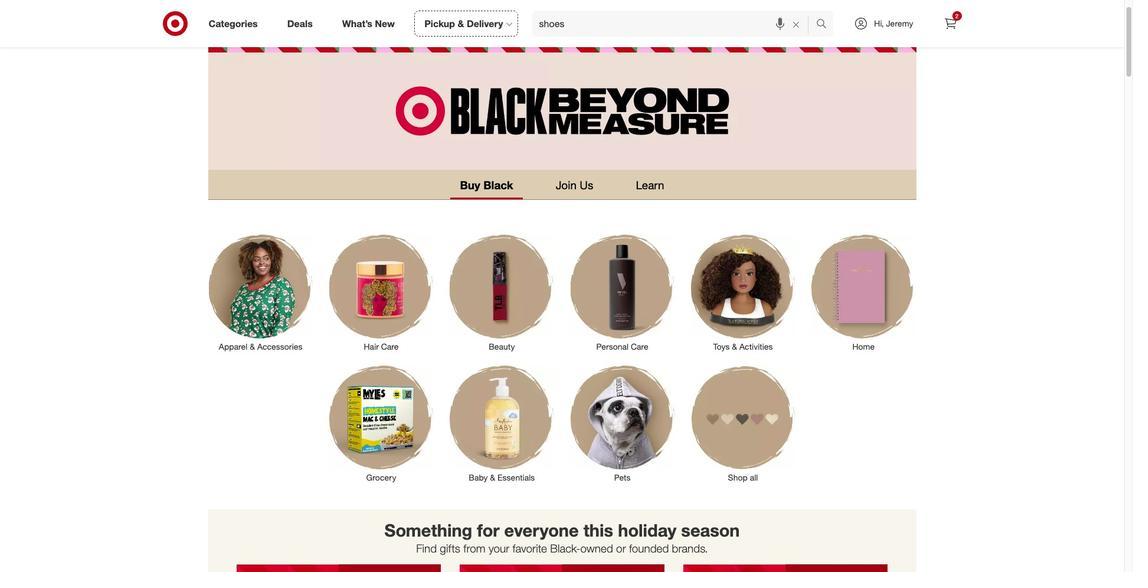 Task type: locate. For each thing, give the bounding box(es) containing it.
search button
[[812, 11, 840, 39]]

for
[[477, 520, 500, 541]]

2 link
[[938, 11, 964, 37]]

join us
[[556, 178, 594, 192]]

What can we help you find? suggestions appear below search field
[[532, 11, 820, 37]]

care right hair
[[381, 342, 399, 352]]

learn link
[[627, 172, 674, 200]]

your
[[489, 542, 510, 556]]

baby & essentials
[[469, 473, 535, 483]]

1 care from the left
[[381, 342, 399, 352]]

categories
[[209, 17, 258, 29]]

toys & activities link
[[683, 233, 804, 353]]

brands.
[[672, 542, 708, 556]]

target black beyond measure image
[[208, 34, 917, 170]]

hair care
[[364, 342, 399, 352]]

join
[[556, 178, 577, 192]]

something for everyone this holiday season find gifts from your favorite black-owned or founded brands.
[[385, 520, 740, 556]]

search
[[812, 19, 840, 30]]

what's new link
[[332, 11, 410, 37]]

& for apparel
[[250, 342, 255, 352]]

1 horizontal spatial care
[[631, 342, 649, 352]]

personal
[[597, 342, 629, 352]]

&
[[458, 17, 464, 29], [250, 342, 255, 352], [732, 342, 738, 352], [490, 473, 496, 483]]

pets
[[615, 473, 631, 483]]

& for pickup
[[458, 17, 464, 29]]

& right baby on the bottom of page
[[490, 473, 496, 483]]

deals
[[287, 17, 313, 29]]

buy
[[460, 178, 481, 192]]

all
[[750, 473, 759, 483]]

apparel & accessories link
[[201, 233, 321, 353]]

baby & essentials link
[[442, 364, 563, 484]]

pets link
[[563, 364, 683, 496]]

hair care link
[[321, 233, 442, 353]]

care right personal
[[631, 342, 649, 352]]

& right pickup
[[458, 17, 464, 29]]

home link
[[804, 233, 925, 353]]

2 care from the left
[[631, 342, 649, 352]]

find
[[417, 542, 437, 556]]

grocery link
[[321, 364, 442, 484]]

shop all
[[729, 473, 759, 483]]

pickup & delivery
[[425, 17, 503, 29]]

essentials
[[498, 473, 535, 483]]

home
[[853, 342, 875, 352]]

what's new
[[342, 17, 395, 29]]

toys & activities
[[714, 342, 773, 352]]

beauty
[[489, 342, 515, 352]]

0 horizontal spatial care
[[381, 342, 399, 352]]

apparel & accessories
[[219, 342, 303, 352]]

care
[[381, 342, 399, 352], [631, 342, 649, 352]]

holiday
[[618, 520, 677, 541]]

season
[[682, 520, 740, 541]]

& right apparel on the left
[[250, 342, 255, 352]]

& right toys
[[732, 342, 738, 352]]

favorite
[[513, 542, 547, 556]]

join us link
[[547, 172, 603, 200]]

grocery
[[367, 473, 396, 483]]

everyone
[[505, 520, 579, 541]]

delivery
[[467, 17, 503, 29]]



Task type: vqa. For each thing, say whether or not it's contained in the screenshot.
Learn "Link"
yes



Task type: describe. For each thing, give the bounding box(es) containing it.
founded
[[629, 542, 669, 556]]

buy black link
[[451, 172, 523, 200]]

personal care link
[[563, 233, 683, 353]]

or
[[617, 542, 626, 556]]

care for personal care
[[631, 342, 649, 352]]

activities
[[740, 342, 773, 352]]

owned
[[581, 542, 613, 556]]

hi,
[[875, 18, 884, 28]]

care for hair care
[[381, 342, 399, 352]]

pickup & delivery link
[[415, 11, 518, 37]]

something
[[385, 520, 473, 541]]

black-
[[551, 542, 581, 556]]

accessories
[[257, 342, 303, 352]]

beauty link
[[442, 233, 563, 353]]

from
[[464, 542, 486, 556]]

gifts
[[440, 542, 461, 556]]

2
[[956, 12, 959, 19]]

deals link
[[277, 11, 328, 37]]

this
[[584, 520, 614, 541]]

jeremy
[[887, 18, 914, 28]]

buy black
[[460, 178, 514, 192]]

us
[[580, 178, 594, 192]]

learn
[[636, 178, 665, 192]]

hair
[[364, 342, 379, 352]]

new
[[375, 17, 395, 29]]

categories link
[[199, 11, 273, 37]]

black
[[484, 178, 514, 192]]

apparel
[[219, 342, 248, 352]]

toys
[[714, 342, 730, 352]]

pickup
[[425, 17, 455, 29]]

personal care
[[597, 342, 649, 352]]

& for baby
[[490, 473, 496, 483]]

hi, jeremy
[[875, 18, 914, 28]]

what's
[[342, 17, 373, 29]]

baby
[[469, 473, 488, 483]]

& for toys
[[732, 342, 738, 352]]

shop all link
[[683, 364, 804, 484]]

shop
[[729, 473, 748, 483]]



